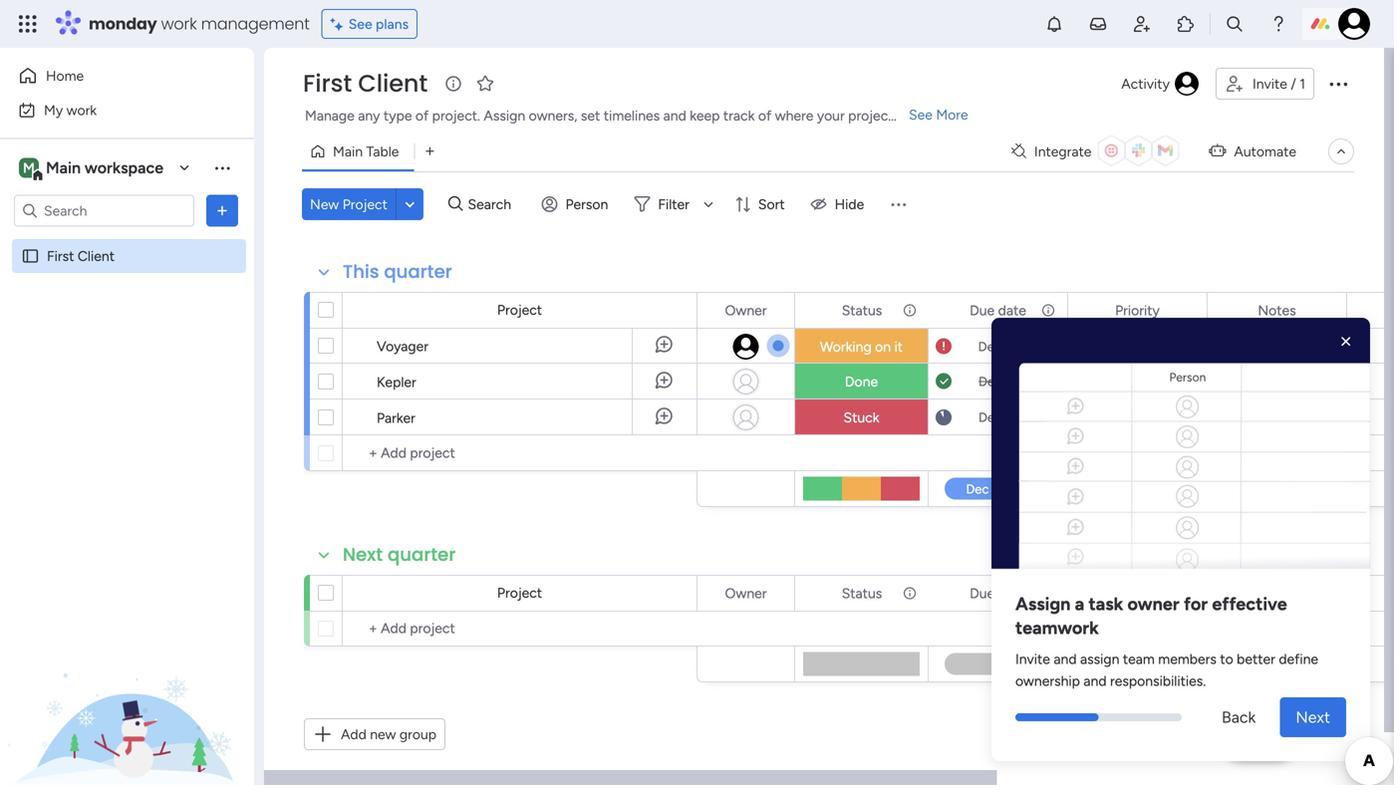 Task type: describe. For each thing, give the bounding box(es) containing it.
0 horizontal spatial lottie animation image
[[0, 584, 254, 785]]

timelines
[[604, 107, 660, 124]]

see plans
[[349, 15, 409, 32]]

home
[[46, 67, 84, 84]]

invite / 1 button
[[1216, 68, 1315, 100]]

v2 search image
[[448, 193, 463, 216]]

public board image
[[21, 247, 40, 266]]

add to favorites image
[[476, 73, 496, 93]]

project
[[848, 107, 894, 124]]

back
[[1222, 708, 1256, 727]]

workspace options image
[[212, 158, 232, 178]]

for
[[1184, 593, 1208, 615]]

2 status from the top
[[842, 585, 882, 602]]

close image
[[1337, 332, 1357, 352]]

dec for dec 14
[[978, 339, 1001, 355]]

main for main workspace
[[46, 158, 81, 177]]

person button
[[534, 188, 620, 220]]

show board description image
[[442, 74, 466, 94]]

1 due date from the top
[[970, 302, 1026, 319]]

sort button
[[726, 188, 797, 220]]

1 owner from the top
[[725, 302, 767, 319]]

track
[[723, 107, 755, 124]]

my work button
[[12, 94, 214, 126]]

1 status from the top
[[842, 302, 882, 319]]

1 priority field from the top
[[1110, 300, 1165, 321]]

assign a task owner for effective teamwork
[[1016, 593, 1287, 639]]

work for monday
[[161, 12, 197, 35]]

voyager
[[377, 338, 429, 355]]

add view image
[[426, 144, 434, 159]]

activity button
[[1114, 68, 1208, 100]]

v2 overdue deadline image
[[936, 337, 952, 356]]

plans
[[376, 15, 409, 32]]

new
[[370, 726, 396, 743]]

any
[[358, 107, 380, 124]]

m
[[23, 159, 35, 176]]

1 due date field from the top
[[965, 300, 1031, 321]]

1
[[1300, 75, 1306, 92]]

team
[[1123, 651, 1155, 668]]

workspace selection element
[[19, 156, 166, 182]]

1 horizontal spatial client
[[358, 67, 428, 100]]

Search in workspace field
[[42, 199, 166, 222]]

see for see more
[[909, 106, 933, 123]]

1 of from the left
[[416, 107, 429, 124]]

main workspace
[[46, 158, 163, 177]]

Search field
[[463, 190, 523, 218]]

medium
[[1112, 409, 1163, 426]]

collapse board header image
[[1334, 144, 1350, 159]]

main table
[[333, 143, 399, 160]]

1 notes field from the top
[[1253, 300, 1301, 321]]

first inside list box
[[47, 248, 74, 265]]

quarter for this quarter
[[384, 259, 452, 285]]

assign
[[1080, 651, 1120, 668]]

select product image
[[18, 14, 38, 34]]

priority for first priority 'field' from the bottom
[[1115, 585, 1160, 602]]

this quarter
[[343, 259, 452, 285]]

add new group button
[[304, 719, 446, 751]]

high
[[1123, 373, 1153, 390]]

working
[[820, 338, 872, 355]]

it
[[895, 338, 903, 355]]

stands.
[[897, 107, 941, 124]]

members
[[1158, 651, 1217, 668]]

options image for priority
[[1179, 294, 1193, 327]]

new
[[310, 196, 339, 213]]

see for see plans
[[349, 15, 372, 32]]

project for next quarter
[[497, 585, 542, 602]]

next button
[[1280, 698, 1347, 738]]

management
[[201, 12, 310, 35]]

next quarter
[[343, 542, 456, 568]]

keep
[[690, 107, 720, 124]]

notifications image
[[1045, 14, 1064, 34]]

dapulse integrations image
[[1012, 144, 1027, 159]]

type
[[384, 107, 412, 124]]

sort
[[758, 196, 785, 213]]

first client list box
[[0, 235, 254, 542]]

task
[[1089, 593, 1124, 615]]

table
[[366, 143, 399, 160]]

set
[[581, 107, 600, 124]]

notes for second the notes field from the top of the page
[[1258, 585, 1296, 602]]

integrate
[[1034, 143, 1092, 160]]

assign inside assign a task owner for effective teamwork
[[1016, 593, 1071, 615]]

2 notes field from the top
[[1253, 583, 1301, 604]]

next for next
[[1296, 708, 1331, 727]]

client inside list box
[[78, 248, 115, 265]]

invite for invite / 1
[[1253, 75, 1288, 92]]

filter
[[658, 196, 690, 213]]

responsibilities.
[[1110, 673, 1206, 689]]

add
[[341, 726, 367, 743]]

new project
[[310, 196, 388, 213]]

where
[[775, 107, 814, 124]]

project.
[[432, 107, 480, 124]]

2 owner from the top
[[725, 585, 767, 602]]

1 owner field from the top
[[720, 300, 772, 321]]

search everything image
[[1225, 14, 1245, 34]]



Task type: vqa. For each thing, say whether or not it's contained in the screenshot.
Options icon to the right
no



Task type: locate. For each thing, give the bounding box(es) containing it.
add new group
[[341, 726, 437, 743]]

date up the teamwork
[[998, 585, 1026, 602]]

next for next quarter
[[343, 542, 383, 568]]

lottie animation image
[[992, 326, 1370, 576], [0, 584, 254, 785]]

1 vertical spatial work
[[66, 102, 97, 119]]

first
[[303, 67, 352, 100], [47, 248, 74, 265]]

main left the table
[[333, 143, 363, 160]]

stuck
[[844, 409, 880, 426]]

0 horizontal spatial see
[[349, 15, 372, 32]]

done
[[845, 373, 878, 390]]

your
[[817, 107, 845, 124]]

first right public board icon
[[47, 248, 74, 265]]

progress bar
[[1016, 714, 1099, 722]]

1 horizontal spatial see
[[909, 106, 933, 123]]

monday work management
[[89, 12, 310, 35]]

1 notes from the top
[[1258, 302, 1296, 319]]

on
[[875, 338, 891, 355]]

date for 2nd the due date field from the bottom of the page
[[998, 302, 1026, 319]]

0 vertical spatial notes field
[[1253, 300, 1301, 321]]

due for 1st the due date field from the bottom of the page
[[970, 585, 995, 602]]

1 vertical spatial assign
[[1016, 593, 1071, 615]]

filter button
[[626, 188, 721, 220]]

0 vertical spatial project
[[343, 196, 388, 213]]

see more link
[[907, 105, 970, 125]]

dec for dec 15
[[979, 374, 1002, 390]]

1 priority from the top
[[1115, 302, 1160, 319]]

First Client field
[[298, 67, 433, 100]]

2 owner field from the top
[[720, 583, 772, 604]]

0 horizontal spatial and
[[663, 107, 687, 124]]

see
[[349, 15, 372, 32], [909, 106, 933, 123]]

inbox image
[[1088, 14, 1108, 34]]

date
[[998, 302, 1026, 319], [998, 585, 1026, 602]]

0 vertical spatial status field
[[837, 300, 887, 321]]

1 horizontal spatial next
[[1296, 708, 1331, 727]]

invite members image
[[1132, 14, 1152, 34]]

and for timelines
[[663, 107, 687, 124]]

group
[[400, 726, 437, 743]]

priority for second priority 'field' from the bottom
[[1115, 302, 1160, 319]]

options image
[[1327, 72, 1351, 96], [212, 201, 232, 221], [766, 294, 780, 327], [901, 577, 915, 610]]

due up dec 14
[[970, 302, 995, 319]]

v2 done deadline image
[[936, 372, 952, 391]]

this
[[343, 259, 379, 285]]

2 vertical spatial dec
[[979, 410, 1002, 426]]

ownership
[[1016, 673, 1080, 689]]

2 due from the top
[[970, 585, 995, 602]]

2 horizontal spatial and
[[1084, 673, 1107, 689]]

Next quarter field
[[338, 542, 461, 568]]

0 vertical spatial owner field
[[720, 300, 772, 321]]

owner
[[725, 302, 767, 319], [725, 585, 767, 602]]

column information image for 1st status field from the top of the page
[[902, 302, 918, 318]]

invite left /
[[1253, 75, 1288, 92]]

/
[[1291, 75, 1296, 92]]

0 horizontal spatial assign
[[484, 107, 525, 124]]

1 vertical spatial first client
[[47, 248, 115, 265]]

see left plans
[[349, 15, 372, 32]]

dec 15
[[979, 374, 1018, 390]]

0 vertical spatial and
[[663, 107, 687, 124]]

parker
[[377, 410, 415, 427]]

and down "assign"
[[1084, 673, 1107, 689]]

main inside workspace selection element
[[46, 158, 81, 177]]

0 horizontal spatial of
[[416, 107, 429, 124]]

2 dec from the top
[[979, 374, 1002, 390]]

due left a
[[970, 585, 995, 602]]

options image for notes
[[1319, 294, 1333, 327]]

dec
[[978, 339, 1001, 355], [979, 374, 1002, 390], [979, 410, 1002, 426]]

menu image
[[888, 194, 908, 214]]

manage any type of project. assign owners, set timelines and keep track of where your project stands.
[[305, 107, 941, 124]]

2 due date field from the top
[[965, 583, 1031, 604]]

more
[[936, 106, 968, 123]]

option
[[0, 238, 254, 242]]

next
[[343, 542, 383, 568], [1296, 708, 1331, 727]]

0 horizontal spatial work
[[66, 102, 97, 119]]

16
[[1005, 410, 1018, 426]]

arrow down image
[[697, 192, 721, 216]]

0 vertical spatial due date
[[970, 302, 1026, 319]]

my work
[[44, 102, 97, 119]]

client up 'type'
[[358, 67, 428, 100]]

column information image
[[902, 302, 918, 318], [902, 586, 918, 602], [1041, 586, 1057, 602]]

0 vertical spatial invite
[[1253, 75, 1288, 92]]

1 vertical spatial owner field
[[720, 583, 772, 604]]

2 vertical spatial and
[[1084, 673, 1107, 689]]

see left more
[[909, 106, 933, 123]]

0 vertical spatial notes
[[1258, 302, 1296, 319]]

1 vertical spatial notes field
[[1253, 583, 1301, 604]]

dec 16
[[979, 410, 1018, 426]]

client
[[358, 67, 428, 100], [78, 248, 115, 265]]

quarter inside "field"
[[388, 542, 456, 568]]

invite inside the invite and assign team members to better define ownership and responsibilities.
[[1016, 651, 1050, 668]]

kepler
[[377, 374, 416, 391]]

priority up 'high' in the right of the page
[[1115, 302, 1160, 319]]

first client up any on the left top
[[303, 67, 428, 100]]

Priority field
[[1110, 300, 1165, 321], [1110, 583, 1165, 604]]

1 vertical spatial lottie animation element
[[0, 584, 254, 785]]

0 vertical spatial date
[[998, 302, 1026, 319]]

work right the my
[[66, 102, 97, 119]]

invite inside invite / 1 button
[[1253, 75, 1288, 92]]

assign down "add to favorites" image
[[484, 107, 525, 124]]

Status field
[[837, 300, 887, 321], [837, 583, 887, 604]]

angle down image
[[405, 197, 415, 212]]

client down search in workspace field
[[78, 248, 115, 265]]

notes up meeting notes
[[1258, 302, 1296, 319]]

1 date from the top
[[998, 302, 1026, 319]]

1 vertical spatial lottie animation image
[[0, 584, 254, 785]]

notes
[[1286, 375, 1319, 391]]

dec left 14
[[978, 339, 1001, 355]]

notes field up meeting notes
[[1253, 300, 1301, 321]]

and up ownership on the right bottom of the page
[[1054, 651, 1077, 668]]

main inside button
[[333, 143, 363, 160]]

project
[[343, 196, 388, 213], [497, 302, 542, 318], [497, 585, 542, 602]]

0 vertical spatial lottie animation element
[[992, 318, 1370, 576]]

owner
[[1128, 593, 1180, 615]]

1 vertical spatial status field
[[837, 583, 887, 604]]

apps image
[[1176, 14, 1196, 34]]

Notes field
[[1253, 300, 1301, 321], [1253, 583, 1301, 604]]

define
[[1279, 651, 1319, 668]]

0 horizontal spatial next
[[343, 542, 383, 568]]

main right workspace icon
[[46, 158, 81, 177]]

2 priority from the top
[[1115, 585, 1160, 602]]

see inside "button"
[[349, 15, 372, 32]]

quarter inside field
[[384, 259, 452, 285]]

1 vertical spatial due
[[970, 585, 995, 602]]

1 vertical spatial priority
[[1115, 585, 1160, 602]]

0 horizontal spatial first client
[[47, 248, 115, 265]]

workspace
[[85, 158, 163, 177]]

1 horizontal spatial main
[[333, 143, 363, 160]]

1 status field from the top
[[837, 300, 887, 321]]

1 vertical spatial dec
[[979, 374, 1002, 390]]

1 vertical spatial quarter
[[388, 542, 456, 568]]

noah lott image
[[1339, 8, 1370, 40]]

1 vertical spatial next
[[1296, 708, 1331, 727]]

dec 14
[[978, 339, 1018, 355]]

0 vertical spatial work
[[161, 12, 197, 35]]

and left keep
[[663, 107, 687, 124]]

1 due from the top
[[970, 302, 995, 319]]

1 vertical spatial priority field
[[1110, 583, 1165, 604]]

1 horizontal spatial assign
[[1016, 593, 1071, 615]]

1 horizontal spatial lottie animation image
[[992, 326, 1370, 576]]

project for this quarter
[[497, 302, 542, 318]]

date for 1st the due date field from the bottom of the page
[[998, 585, 1026, 602]]

options image for owner
[[766, 577, 780, 610]]

1 vertical spatial due date field
[[965, 583, 1031, 604]]

3 dec from the top
[[979, 410, 1002, 426]]

1 vertical spatial due date
[[970, 585, 1026, 602]]

1 vertical spatial date
[[998, 585, 1026, 602]]

first client inside list box
[[47, 248, 115, 265]]

to
[[1220, 651, 1234, 668]]

1 horizontal spatial invite
[[1253, 75, 1288, 92]]

due date up dec 14
[[970, 302, 1026, 319]]

effective
[[1212, 593, 1287, 615]]

14
[[1005, 339, 1018, 355]]

column information image
[[1041, 302, 1057, 318]]

hide
[[835, 196, 864, 213]]

notes up 'better'
[[1258, 585, 1296, 602]]

0 horizontal spatial client
[[78, 248, 115, 265]]

1 horizontal spatial first client
[[303, 67, 428, 100]]

1 vertical spatial first
[[47, 248, 74, 265]]

1 vertical spatial and
[[1054, 651, 1077, 668]]

Due date field
[[965, 300, 1031, 321], [965, 583, 1031, 604]]

+ Add project text field
[[353, 442, 688, 465]]

1 vertical spatial project
[[497, 302, 542, 318]]

quarter
[[384, 259, 452, 285], [388, 542, 456, 568]]

2 status field from the top
[[837, 583, 887, 604]]

new project button
[[302, 188, 396, 220]]

project inside button
[[343, 196, 388, 213]]

main for main table
[[333, 143, 363, 160]]

due
[[970, 302, 995, 319], [970, 585, 995, 602]]

0 vertical spatial owner
[[725, 302, 767, 319]]

2 date from the top
[[998, 585, 1026, 602]]

owners,
[[529, 107, 578, 124]]

next inside "field"
[[343, 542, 383, 568]]

lottie animation element
[[992, 318, 1370, 576], [0, 584, 254, 785]]

0 horizontal spatial invite
[[1016, 651, 1050, 668]]

0 vertical spatial quarter
[[384, 259, 452, 285]]

see plans button
[[322, 9, 418, 39]]

and
[[663, 107, 687, 124], [1054, 651, 1077, 668], [1084, 673, 1107, 689]]

of right 'type'
[[416, 107, 429, 124]]

0 vertical spatial priority field
[[1110, 300, 1165, 321]]

first client
[[303, 67, 428, 100], [47, 248, 115, 265]]

dec left the 16
[[979, 410, 1002, 426]]

other
[[1260, 411, 1294, 427]]

activity
[[1122, 75, 1170, 92]]

work inside button
[[66, 102, 97, 119]]

1 vertical spatial owner
[[725, 585, 767, 602]]

notes field up 'better'
[[1253, 583, 1301, 604]]

automate
[[1234, 143, 1297, 160]]

status
[[842, 302, 882, 319], [842, 585, 882, 602]]

2 of from the left
[[758, 107, 772, 124]]

due date up the teamwork
[[970, 585, 1026, 602]]

work
[[161, 12, 197, 35], [66, 102, 97, 119]]

invite for invite and assign team members to better define ownership and responsibilities.
[[1016, 651, 1050, 668]]

priority field up 'high' in the right of the page
[[1110, 300, 1165, 321]]

invite up ownership on the right bottom of the page
[[1016, 651, 1050, 668]]

priority right a
[[1115, 585, 1160, 602]]

1 vertical spatial status
[[842, 585, 882, 602]]

column information image for 1st status field from the bottom of the page
[[902, 586, 918, 602]]

2 vertical spatial project
[[497, 585, 542, 602]]

of right track
[[758, 107, 772, 124]]

0 horizontal spatial lottie animation element
[[0, 584, 254, 785]]

dec left 15
[[979, 374, 1002, 390]]

meeting notes
[[1235, 375, 1319, 391]]

monday
[[89, 12, 157, 35]]

better
[[1237, 651, 1276, 668]]

1 dec from the top
[[978, 339, 1001, 355]]

1 vertical spatial notes
[[1258, 585, 1296, 602]]

home button
[[12, 60, 214, 92]]

help image
[[1269, 14, 1289, 34]]

work right monday
[[161, 12, 197, 35]]

1 horizontal spatial first
[[303, 67, 352, 100]]

1 horizontal spatial work
[[161, 12, 197, 35]]

+ Add project text field
[[353, 617, 688, 641]]

due date field up dec 14
[[965, 300, 1031, 321]]

work for my
[[66, 102, 97, 119]]

workspace image
[[19, 157, 39, 179]]

first client right public board icon
[[47, 248, 115, 265]]

0 vertical spatial next
[[343, 542, 383, 568]]

teamwork
[[1016, 617, 1099, 639]]

working on it
[[820, 338, 903, 355]]

and for ownership
[[1084, 673, 1107, 689]]

2 priority field from the top
[[1110, 583, 1165, 604]]

invite / 1
[[1253, 75, 1306, 92]]

priority
[[1115, 302, 1160, 319], [1115, 585, 1160, 602]]

autopilot image
[[1209, 138, 1226, 163]]

priority field right a
[[1110, 583, 1165, 604]]

0 vertical spatial assign
[[484, 107, 525, 124]]

assign up the teamwork
[[1016, 593, 1071, 615]]

1 horizontal spatial and
[[1054, 651, 1077, 668]]

Owner field
[[720, 300, 772, 321], [720, 583, 772, 604]]

help button
[[1225, 729, 1295, 761]]

0 vertical spatial lottie animation image
[[992, 326, 1370, 576]]

0 vertical spatial status
[[842, 302, 882, 319]]

notes for first the notes field
[[1258, 302, 1296, 319]]

see more
[[909, 106, 968, 123]]

hide button
[[803, 188, 876, 220]]

2 due date from the top
[[970, 585, 1026, 602]]

This quarter field
[[338, 259, 457, 285]]

my
[[44, 102, 63, 119]]

next inside button
[[1296, 708, 1331, 727]]

quarter for next quarter
[[388, 542, 456, 568]]

0 vertical spatial first client
[[303, 67, 428, 100]]

a
[[1075, 593, 1085, 615]]

0 horizontal spatial first
[[47, 248, 74, 265]]

person
[[566, 196, 608, 213]]

0 vertical spatial due date field
[[965, 300, 1031, 321]]

options image
[[901, 294, 915, 327], [1040, 294, 1054, 327], [1179, 294, 1193, 327], [1319, 294, 1333, 327], [766, 577, 780, 610]]

0 vertical spatial dec
[[978, 339, 1001, 355]]

15
[[1005, 374, 1018, 390]]

date left column information image
[[998, 302, 1026, 319]]

1 vertical spatial see
[[909, 106, 933, 123]]

1 vertical spatial invite
[[1016, 651, 1050, 668]]

invite and assign team members to better define ownership and responsibilities.
[[1016, 651, 1319, 689]]

0 vertical spatial client
[[358, 67, 428, 100]]

0 vertical spatial first
[[303, 67, 352, 100]]

0 vertical spatial see
[[349, 15, 372, 32]]

2 notes from the top
[[1258, 585, 1296, 602]]

1 horizontal spatial lottie animation element
[[992, 318, 1370, 576]]

due for 2nd the due date field from the bottom of the page
[[970, 302, 995, 319]]

0 vertical spatial due
[[970, 302, 995, 319]]

meeting
[[1235, 375, 1283, 391]]

0 vertical spatial priority
[[1115, 302, 1160, 319]]

help
[[1242, 735, 1278, 755]]

first up manage
[[303, 67, 352, 100]]

0 horizontal spatial main
[[46, 158, 81, 177]]

manage
[[305, 107, 355, 124]]

dec for dec 16
[[979, 410, 1002, 426]]

1 vertical spatial client
[[78, 248, 115, 265]]

due date field up the teamwork
[[965, 583, 1031, 604]]

main table button
[[302, 136, 414, 167]]

1 horizontal spatial of
[[758, 107, 772, 124]]



